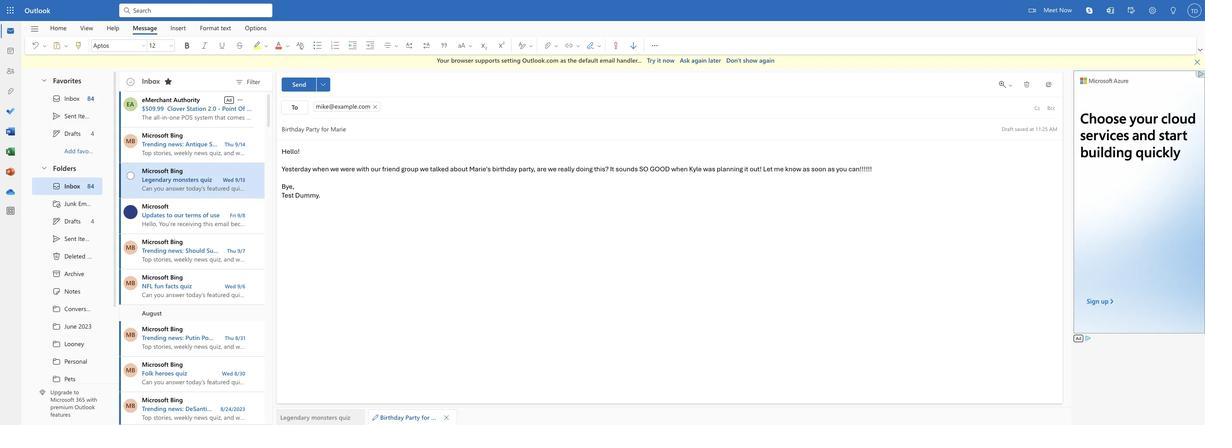 Task type: describe. For each thing, give the bounding box(es) containing it.
folk
[[142, 369, 154, 377]]

sounds
[[616, 165, 638, 173]]

view
[[80, 23, 93, 32]]

bing for trending news: putin powerless to complain about china… and more
[[170, 324, 183, 333]]

 junk email
[[52, 199, 93, 208]]

text
[[221, 23, 231, 32]]

 button
[[1079, 0, 1100, 21]]


[[518, 41, 527, 50]]

set your advertising preferences image
[[1085, 335, 1092, 342]]

decrease indent image
[[348, 41, 366, 50]]

 button for 
[[575, 39, 582, 53]]

microsoft for trending news: antique singer sewing machine values & what… and more
[[142, 131, 169, 139]]

 button inside folders tree item
[[36, 160, 51, 176]]

reading pane main content
[[273, 68, 1072, 425]]

 looney
[[52, 339, 84, 348]]

files image
[[6, 87, 15, 96]]

 button
[[1100, 0, 1121, 22]]

 inside  
[[597, 43, 602, 48]]

 inside favorites tree
[[52, 112, 61, 120]]

 button
[[48, 39, 63, 53]]

court
[[233, 246, 249, 254]]

upgrade
[[50, 388, 72, 396]]

 button inside message list list box
[[236, 95, 244, 104]]

 inside  
[[554, 43, 559, 48]]

basic text group
[[91, 37, 514, 54]]

bye, test dummy.
[[282, 182, 321, 200]]

handler...
[[617, 56, 642, 64]]

tags group
[[607, 37, 642, 54]]

tree containing 
[[32, 177, 103, 425]]

1  tree item from the top
[[32, 300, 103, 317]]

outlook banner
[[0, 0, 1205, 22]]

 button for 
[[63, 39, 70, 53]]

84 inside favorites tree
[[87, 94, 94, 103]]


[[565, 41, 574, 50]]

0 vertical spatial 
[[1194, 59, 1201, 66]]

account manager for test dummy image
[[1188, 4, 1202, 18]]

singer
[[209, 140, 227, 148]]

folders
[[53, 163, 76, 172]]

1 vertical spatial items
[[78, 234, 93, 243]]

 for 
[[1024, 81, 1031, 88]]

 inbox inside favorites tree
[[52, 94, 79, 103]]

4 for 2nd  tree item
[[91, 217, 94, 225]]

add favorite tree item
[[32, 142, 103, 160]]

legendary monsters quiz button
[[276, 409, 365, 425]]

mb for trending news: antique singer sewing machine values & what… and more
[[126, 136, 135, 145]]

 inside  birthday party for marie 
[[444, 414, 450, 420]]

 tree item
[[32, 195, 103, 212]]

wed 9/6
[[225, 282, 245, 289]]

2  tree item from the top
[[32, 177, 103, 195]]

1  tree item from the top
[[32, 125, 103, 142]]

drafts for second  tree item from the bottom
[[64, 129, 81, 138]]

subscript image
[[479, 41, 496, 50]]

 inside  
[[528, 43, 534, 48]]

this?
[[594, 165, 609, 173]]

inbox inside inbox 
[[142, 76, 160, 85]]


[[422, 41, 431, 50]]

rises
[[262, 404, 276, 413]]

 search field
[[119, 0, 273, 20]]


[[383, 41, 392, 50]]

To text field
[[313, 102, 1031, 113]]

wed for nfl fun facts quiz
[[225, 282, 236, 289]]

Select a conversation checkbox
[[121, 163, 142, 182]]

options button
[[239, 21, 273, 35]]

legendary monsters quiz inside button
[[280, 413, 351, 422]]

quiz left "wed 9/13"
[[200, 175, 212, 183]]

setting
[[502, 56, 521, 64]]

it inside button
[[657, 56, 661, 64]]

trending for trending news: should supreme court disqualify trump from… and more
[[142, 246, 166, 254]]

 inside message list list box
[[237, 96, 244, 103]]

point
[[222, 104, 237, 112]]

 button inside favorites tree item
[[36, 72, 51, 88]]

 deleted items
[[52, 252, 102, 260]]

microsoft bing for trending news: antique singer sewing machine values & what… and more
[[142, 131, 183, 139]]

 
[[543, 41, 559, 50]]

more up were
[[335, 140, 350, 148]]

1 vertical spatial ad
[[1076, 335, 1082, 341]]

items inside favorites tree
[[78, 112, 93, 120]]

 inbox inside tree
[[52, 182, 80, 190]]

can!!!!!!
[[849, 165, 872, 173]]

1 vertical spatial  button
[[441, 411, 452, 423]]

now
[[1060, 6, 1072, 14]]

 button
[[178, 39, 196, 53]]

more for trending news: putin powerless to complain about china… and more
[[320, 333, 335, 342]]

2  from the top
[[52, 234, 61, 243]]


[[543, 41, 552, 50]]

and right what…
[[323, 140, 333, 148]]

trending news: antique singer sewing machine values & what… and more
[[142, 140, 350, 148]]

 button
[[291, 39, 309, 53]]

it inside text box
[[745, 165, 749, 173]]

9/6
[[237, 282, 245, 289]]

kyle
[[689, 165, 702, 173]]

 left font size text box
[[141, 43, 146, 48]]

 sent items inside tree
[[52, 234, 93, 243]]

emerchant authority
[[142, 95, 200, 104]]

machine
[[250, 140, 274, 148]]

1 horizontal spatial 
[[1198, 48, 1203, 52]]

 inside  
[[394, 43, 399, 48]]


[[1149, 7, 1156, 14]]

-
[[218, 104, 220, 112]]

message list section
[[119, 69, 350, 425]]

to do image
[[6, 107, 15, 116]]

bye,
[[282, 182, 295, 191]]

emerchant
[[142, 95, 172, 104]]

notes
[[64, 287, 80, 295]]

folders tree item
[[32, 160, 103, 177]]

quiz right the heroes
[[176, 369, 187, 377]]

365
[[76, 396, 85, 403]]

ad inside message list list box
[[226, 96, 232, 103]]

people image
[[6, 67, 15, 76]]

bcc
[[1048, 104, 1056, 111]]

news: for putin
[[168, 333, 184, 342]]

tab list containing home
[[43, 21, 273, 35]]

Add a subject text field
[[276, 122, 994, 136]]

 inside favorites tree
[[52, 129, 61, 138]]

microsoft bing image for nfl fun facts quiz
[[124, 276, 138, 290]]

let
[[763, 165, 773, 173]]

 inside favorites tree item
[[41, 77, 48, 84]]

 button
[[26, 21, 43, 36]]

items inside  deleted items
[[87, 252, 102, 260]]

favorites
[[53, 76, 81, 85]]

 for  personal
[[52, 357, 61, 366]]

bing for nfl fun facts quiz
[[170, 273, 183, 281]]

2 when from the left
[[671, 165, 688, 173]]

home
[[50, 23, 67, 32]]

select a conversation checkbox for trending news: putin powerless to complain about china… and more
[[121, 321, 142, 342]]

inbox 
[[142, 76, 173, 86]]

were
[[340, 165, 355, 173]]

 filter
[[235, 78, 260, 87]]

trending for trending news: putin powerless to complain about china… and more
[[142, 333, 166, 342]]

microsoft bing image for folk heroes quiz
[[124, 363, 138, 377]]

 personal
[[52, 357, 87, 366]]

and right rises
[[278, 404, 288, 413]]

1  tree item from the top
[[32, 90, 103, 107]]

legendary inside button
[[280, 413, 310, 422]]

0 vertical spatial  button
[[646, 37, 664, 54]]

 button down message button
[[140, 39, 147, 52]]

microsoft bing image for trending news: antique singer sewing machine values & what… and more
[[124, 134, 138, 148]]

bing for trending news: should supreme court disqualify trump from… and more
[[170, 237, 183, 246]]

inbox heading
[[142, 72, 175, 91]]

 tree item
[[32, 247, 103, 265]]

select a conversation checkbox for microsoft
[[121, 198, 142, 219]]

about
[[267, 333, 284, 342]]

 inside tree
[[52, 217, 61, 225]]

2 84 from the top
[[87, 182, 94, 190]]


[[127, 78, 134, 85]]

text highlight color image
[[253, 41, 270, 50]]

complain
[[238, 333, 265, 342]]

powerpoint image
[[6, 168, 15, 177]]

 drafts inside tree
[[52, 217, 81, 225]]

authority
[[174, 95, 200, 104]]

and for woke…
[[312, 404, 323, 413]]

 button inside reading pane main content
[[316, 77, 330, 91]]

our inside message body, press alt+f10 to exit text box
[[371, 165, 381, 173]]

and for from…
[[319, 246, 329, 254]]

 right font size text box
[[169, 43, 174, 48]]

don't show again button
[[726, 56, 775, 65]]

wed for folk heroes quiz
[[222, 370, 233, 377]]

bundle
[[260, 104, 279, 112]]

archive
[[64, 269, 84, 278]]


[[31, 41, 40, 50]]

 sent items inside favorites tree
[[52, 112, 93, 120]]

 button inside clipboard group
[[41, 39, 48, 53]]

legendary inside message list list box
[[142, 175, 171, 183]]

outlook inside banner
[[25, 6, 50, 15]]

draft saved at 11:25 am
[[1002, 125, 1058, 132]]

to button
[[281, 100, 308, 114]]

values
[[276, 140, 294, 148]]

august heading
[[119, 305, 265, 321]]

trending news: putin powerless to complain about china… and more
[[142, 333, 335, 342]]


[[629, 41, 638, 50]]

fri
[[230, 211, 236, 218]]

putin
[[185, 333, 200, 342]]

excel image
[[6, 148, 15, 156]]

news: for should
[[168, 246, 184, 254]]

Select a conversation checkbox
[[121, 356, 142, 377]]

marie
[[431, 413, 447, 422]]

 tree item
[[32, 265, 103, 282]]

trump
[[279, 246, 297, 254]]

Font size text field
[[147, 40, 167, 51]]


[[235, 41, 244, 50]]


[[999, 81, 1006, 88]]

it
[[610, 165, 614, 173]]

pets
[[64, 375, 76, 383]]

favorites tree item
[[32, 72, 103, 90]]

word image
[[6, 128, 15, 136]]

thu 8/31
[[225, 334, 245, 341]]

don't show again
[[726, 56, 775, 64]]

premium features image
[[39, 390, 46, 396]]

 button
[[70, 39, 87, 53]]

features
[[50, 411, 71, 418]]

more for trending news: should supreme court disqualify trump from… and more
[[331, 246, 346, 254]]

looney
[[64, 340, 84, 348]]

mb for nfl fun facts quiz
[[126, 278, 135, 287]]


[[53, 41, 61, 50]]

 for 
[[52, 304, 61, 313]]

news: for desantis
[[168, 404, 184, 413]]

sent inside favorites tree
[[64, 112, 76, 120]]

favorites tree
[[32, 69, 103, 160]]



Task type: vqa. For each thing, say whether or not it's contained in the screenshot.
 
yes



Task type: locate. For each thing, give the bounding box(es) containing it.
1 vertical spatial 
[[321, 82, 326, 87]]

0 horizontal spatial  button
[[63, 39, 70, 53]]

 button inside include group
[[575, 39, 582, 53]]

1 bing from the top
[[170, 131, 183, 139]]

 tree item up  personal
[[32, 335, 103, 353]]

news: left should
[[168, 246, 184, 254]]

home button
[[44, 21, 73, 35]]

microsoft for trending news: desantis disappears, vivek rises and woke… and more
[[142, 395, 169, 404]]

select a conversation checkbox for nfl fun facts quiz
[[121, 269, 142, 290]]

2 vertical spatial select a conversation checkbox
[[121, 321, 142, 342]]

1 horizontal spatial  button
[[1197, 46, 1205, 54]]

 inside select all messages option
[[127, 78, 135, 86]]

 button up try
[[646, 37, 664, 54]]

message button
[[126, 21, 164, 35]]

1 vertical spatial 
[[444, 414, 450, 420]]

 inside the  
[[576, 43, 581, 48]]

for
[[422, 413, 430, 422]]

inbox for first  tree item from the bottom of the page
[[64, 182, 80, 190]]

microsoft bing image
[[124, 134, 138, 148], [124, 276, 138, 290], [124, 363, 138, 377]]

 up ea
[[127, 78, 135, 86]]

1  drafts from the top
[[52, 129, 81, 138]]

 notes
[[52, 287, 80, 296]]

0 vertical spatial 
[[127, 78, 135, 86]]

1  inbox from the top
[[52, 94, 79, 103]]

mb down mb option
[[126, 401, 135, 409]]

more right woke…
[[324, 404, 339, 413]]

Message body, press Alt+F10 to exit text field
[[282, 147, 1058, 269]]

0 vertical spatial 
[[1024, 81, 1031, 88]]

2 mb from the top
[[126, 243, 135, 251]]

numbering image
[[331, 41, 348, 50]]

meet now
[[1044, 6, 1072, 14]]

with inside upgrade to microsoft 365 with premium outlook features
[[87, 396, 97, 403]]

1 vertical spatial sent
[[64, 234, 76, 243]]

5 mb from the top
[[126, 366, 135, 374]]

drafts inside favorites tree
[[64, 129, 81, 138]]

5 bing from the top
[[170, 324, 183, 333]]

2 select a conversation checkbox from the top
[[121, 269, 142, 290]]

3 we from the left
[[548, 165, 557, 173]]

trending news: should supreme court disqualify trump from… and more
[[142, 246, 346, 254]]

news: left the putin
[[168, 333, 184, 342]]

1 vertical spatial outlook
[[75, 403, 95, 411]]

1 horizontal spatial as
[[803, 165, 810, 173]]

more right from…
[[331, 246, 346, 254]]

quiz right facts
[[180, 282, 192, 290]]


[[1086, 7, 1093, 14]]

select a conversation checkbox containing mb
[[121, 127, 142, 148]]

as inside message body, press alt+f10 to exit text box
[[803, 165, 810, 173]]

$509.99 clover station 2.0 - point of sale bundle
[[142, 104, 279, 112]]

 tree item up upgrade
[[32, 370, 103, 388]]

 up 
[[52, 252, 61, 260]]

0 vertical spatial 
[[52, 112, 61, 120]]

mail image
[[6, 27, 15, 35]]

0 vertical spatial 
[[651, 41, 659, 50]]

0 vertical spatial inbox
[[142, 76, 160, 85]]

3 select a conversation checkbox from the top
[[121, 321, 142, 342]]

3 microsoft bing image from the top
[[124, 399, 138, 413]]

 down favorites tree item
[[52, 112, 61, 120]]

0 vertical spatial monsters
[[173, 175, 199, 183]]

 tree item up "deleted"
[[32, 230, 103, 247]]

2 horizontal spatial to
[[231, 333, 237, 342]]

 right ""
[[64, 43, 69, 48]]

microsoft for nfl fun facts quiz
[[142, 273, 169, 281]]

ask again later
[[680, 56, 721, 64]]

it left out!
[[745, 165, 749, 173]]

junk
[[64, 199, 77, 208]]

microsoft bing for folk heroes quiz
[[142, 360, 183, 368]]

 button
[[1040, 77, 1058, 91]]

1 vertical spatial thu
[[227, 247, 236, 254]]

 inside  
[[42, 43, 47, 48]]

monsters inside message list list box
[[173, 175, 199, 183]]

1 vertical spatial it
[[745, 165, 749, 173]]

 right 
[[42, 43, 47, 48]]

quiz left 
[[339, 413, 351, 422]]


[[183, 41, 191, 50]]

and right from…
[[319, 246, 329, 254]]

1 horizontal spatial our
[[371, 165, 381, 173]]

1 vertical spatial with
[[87, 396, 97, 403]]

to left complain
[[231, 333, 237, 342]]

2 select a conversation checkbox from the top
[[121, 198, 142, 219]]

0 vertical spatial it
[[657, 56, 661, 64]]

 right  
[[1024, 81, 1031, 88]]

3 bing from the top
[[170, 237, 183, 246]]

 tree item
[[32, 300, 103, 317], [32, 317, 103, 335], [32, 335, 103, 353], [32, 353, 103, 370], [32, 370, 103, 388]]

microsoft bing for trending news: desantis disappears, vivek rises and woke… and more
[[142, 395, 183, 404]]

 left the favorites
[[41, 77, 48, 84]]

84 up email
[[87, 182, 94, 190]]

to for upgrade to microsoft 365 with premium outlook features
[[74, 388, 79, 396]]

with for 365
[[87, 396, 97, 403]]

Search for email, meetings, files and more. field
[[132, 5, 267, 15]]

desantis
[[185, 404, 210, 413]]

 up 
[[52, 182, 61, 190]]

1 vertical spatial wed
[[225, 282, 236, 289]]

0 horizontal spatial legendary monsters quiz
[[142, 175, 212, 183]]

1 horizontal spatial again
[[759, 56, 775, 64]]

nfl fun facts quiz
[[142, 282, 192, 290]]

1  from the top
[[52, 112, 61, 120]]

include group
[[539, 37, 603, 54]]

0 horizontal spatial 
[[52, 252, 61, 260]]

2 horizontal spatial we
[[548, 165, 557, 173]]

2.0
[[208, 104, 216, 112]]

select a conversation checkbox down emerchant authority 'icon'
[[121, 127, 142, 148]]

sent up  tree item
[[64, 234, 76, 243]]

again
[[692, 56, 707, 64], [759, 56, 775, 64]]

to down pets
[[74, 388, 79, 396]]

microsoft bing image inside select a conversation option
[[124, 399, 138, 413]]

with right 365
[[87, 396, 97, 403]]

 left 'font color' icon
[[264, 43, 269, 48]]

2  from the top
[[52, 217, 61, 225]]

4 bing from the top
[[170, 273, 183, 281]]

add
[[64, 147, 76, 155]]


[[1170, 7, 1177, 14]]

select a conversation checkbox containing m
[[121, 198, 142, 219]]

drafts
[[64, 129, 81, 138], [64, 217, 81, 225]]

when left kyle
[[671, 165, 688, 173]]

 button down the account manager for test dummy "icon"
[[1197, 46, 1205, 54]]

 inside  
[[64, 43, 69, 48]]

inbox inside favorites tree
[[64, 94, 79, 103]]

vivek
[[245, 404, 260, 413]]

wed for legendary monsters quiz
[[223, 176, 234, 183]]

1 microsoft bing from the top
[[142, 131, 183, 139]]

0 horizontal spatial to
[[74, 388, 79, 396]]

outlook right premium
[[75, 403, 95, 411]]

4 trending from the top
[[142, 404, 166, 413]]

1 horizontal spatial we
[[420, 165, 429, 173]]

1  sent items from the top
[[52, 112, 93, 120]]

0 vertical spatial  button
[[1197, 46, 1205, 54]]

help button
[[100, 21, 126, 35]]

trending down august
[[142, 333, 166, 342]]

2  button from the left
[[575, 39, 582, 53]]

3 news: from the top
[[168, 333, 184, 342]]

microsoft bing for legendary monsters quiz
[[142, 166, 183, 175]]

3  from the top
[[52, 339, 61, 348]]

 sent items up "deleted"
[[52, 234, 93, 243]]

legendary monsters quiz up updates to our terms of use
[[142, 175, 212, 183]]


[[1045, 81, 1053, 88]]

we right group
[[420, 165, 429, 173]]

4 for second  tree item from the bottom
[[91, 129, 94, 138]]

powerless
[[202, 333, 229, 342]]

microsoft inside upgrade to microsoft 365 with premium outlook features
[[50, 396, 74, 403]]

mb inside select a conversation option
[[126, 401, 135, 409]]

legendary up updates
[[142, 175, 171, 183]]

1 vertical spatial select a conversation checkbox
[[121, 198, 142, 219]]

2  from the top
[[127, 172, 135, 179]]

inbox for 1st  tree item from the top of the page
[[64, 94, 79, 103]]

birthday
[[380, 413, 404, 422]]

microsoft bing image down mb option
[[124, 399, 138, 413]]

select a conversation checkbox down microsoft image
[[121, 234, 142, 254]]

microsoft for trending news: should supreme court disqualify trump from… and more
[[142, 237, 169, 246]]

our left friend
[[371, 165, 381, 173]]

thu left 8/31
[[225, 334, 234, 341]]

1 vertical spatial legendary
[[280, 413, 310, 422]]

select a conversation checkbox left fun
[[121, 269, 142, 290]]

2  tree item from the top
[[32, 212, 103, 230]]

2 microsoft bing from the top
[[142, 166, 183, 175]]

3 mb from the top
[[126, 278, 135, 287]]

1 vertical spatial select a conversation checkbox
[[121, 269, 142, 290]]

 
[[53, 41, 69, 50]]

0 vertical spatial select a conversation checkbox
[[121, 234, 142, 254]]

 for  deleted items
[[52, 252, 61, 260]]

1 vertical spatial  sent items
[[52, 234, 93, 243]]


[[123, 6, 131, 15]]

 button
[[1018, 77, 1036, 91]]

1 vertical spatial microsoft bing image
[[124, 328, 138, 342]]

when right 'yesterday'
[[312, 165, 329, 173]]

 for  june 2023
[[52, 322, 61, 331]]

mb for trending news: desantis disappears, vivek rises and woke… and more
[[126, 401, 135, 409]]

0 horizontal spatial ad
[[226, 96, 232, 103]]

2 microsoft bing image from the top
[[124, 328, 138, 342]]

 drafts up add favorite tree item
[[52, 129, 81, 138]]

0 vertical spatial with
[[357, 165, 369, 173]]

4 inside favorites tree
[[91, 129, 94, 138]]

bing for trending news: desantis disappears, vivek rises and woke… and more
[[170, 395, 183, 404]]

5 microsoft bing from the top
[[142, 324, 183, 333]]

 right 
[[528, 43, 534, 48]]

1 vertical spatial monsters
[[311, 413, 337, 422]]

mb left nfl
[[126, 278, 135, 287]]

1 vertical spatial  tree item
[[32, 212, 103, 230]]

microsoft bing image for trending news: desantis disappears, vivek rises and woke… and more
[[124, 399, 138, 413]]

&
[[295, 140, 300, 148]]

mb
[[126, 136, 135, 145], [126, 243, 135, 251], [126, 278, 135, 287], [126, 330, 135, 338], [126, 366, 135, 374], [126, 401, 135, 409]]

nfl
[[142, 282, 153, 290]]


[[1128, 7, 1135, 14]]

about
[[450, 165, 468, 173]]

monsters inside button
[[311, 413, 337, 422]]

mb for folk heroes quiz
[[126, 366, 135, 374]]

bing for legendary monsters quiz
[[170, 166, 183, 175]]

 up  pets
[[52, 357, 61, 366]]

6 mb from the top
[[126, 401, 135, 409]]

 tree item
[[32, 107, 103, 125], [32, 230, 103, 247]]

drafts up add
[[64, 129, 81, 138]]

0 vertical spatial legendary monsters quiz
[[142, 175, 212, 183]]

0 horizontal spatial 
[[321, 82, 326, 87]]

1 84 from the top
[[87, 94, 94, 103]]

updates to our terms of use
[[142, 211, 220, 219]]

cc button
[[1031, 101, 1045, 115]]

1  from the top
[[52, 129, 61, 138]]

ad left set your advertising preferences image
[[1076, 335, 1082, 341]]

6 microsoft bing from the top
[[142, 360, 183, 368]]

 drafts inside favorites tree
[[52, 129, 81, 138]]

1 microsoft bing image from the top
[[124, 240, 138, 254]]

soo
[[812, 165, 823, 173]]

me
[[774, 165, 784, 173]]

 inside  
[[1008, 83, 1014, 88]]

with right were
[[357, 165, 369, 173]]

drafts down  junk email
[[64, 217, 81, 225]]

2 again from the left
[[759, 56, 775, 64]]

0 horizontal spatial again
[[692, 56, 707, 64]]

thu 9/14
[[225, 140, 245, 147]]

3 trending from the top
[[142, 333, 166, 342]]

4 inside tree
[[91, 217, 94, 225]]

 for  pets
[[52, 374, 61, 383]]

 inside folders tree item
[[41, 164, 48, 171]]

 
[[518, 41, 534, 50]]

1 microsoft bing image from the top
[[124, 134, 138, 148]]

0 horizontal spatial with
[[87, 396, 97, 403]]

to inside upgrade to microsoft 365 with premium outlook features
[[74, 388, 79, 396]]

 button
[[27, 39, 41, 53]]

we right the 'are'
[[548, 165, 557, 173]]

0 vertical spatial select a conversation checkbox
[[121, 127, 142, 148]]

2 trending from the top
[[142, 246, 166, 254]]

1  from the top
[[52, 304, 61, 313]]

 right send button
[[321, 82, 326, 87]]

 button
[[1190, 56, 1205, 68], [441, 411, 452, 423]]

 right 
[[468, 43, 473, 48]]

 button right font size text box
[[168, 39, 175, 52]]

0 vertical spatial wed
[[223, 176, 234, 183]]

1 vertical spatial as
[[803, 165, 810, 173]]

tab list
[[43, 21, 273, 35]]

2  from the top
[[52, 182, 61, 190]]

 inside option
[[127, 172, 135, 179]]

wed left 8/30
[[222, 370, 233, 377]]

3 microsoft bing from the top
[[142, 237, 183, 246]]

so
[[639, 165, 649, 173]]

1  button from the left
[[63, 39, 70, 53]]

emerchant authority image
[[123, 97, 137, 111]]

 tree item down  notes
[[32, 300, 103, 317]]

1 vertical spatial 
[[52, 182, 61, 190]]

0 horizontal spatial outlook
[[25, 6, 50, 15]]

1 4 from the top
[[91, 129, 94, 138]]

 for  looney
[[52, 339, 61, 348]]

1 mb from the top
[[126, 136, 135, 145]]

1 vertical spatial 
[[127, 172, 135, 179]]

0 horizontal spatial our
[[174, 211, 184, 219]]

ask again later button
[[680, 56, 721, 65]]

 tree item down junk
[[32, 212, 103, 230]]

 tree item down ' looney'
[[32, 353, 103, 370]]

from…
[[299, 246, 317, 254]]

 right 
[[1008, 83, 1014, 88]]

legendary monsters quiz inside message list list box
[[142, 175, 212, 183]]

 inside the  
[[468, 43, 473, 48]]

1 horizontal spatial 
[[651, 41, 659, 50]]

wed left 9/6
[[225, 282, 236, 289]]

microsoft for legendary monsters quiz
[[142, 166, 169, 175]]

thu for to
[[225, 334, 234, 341]]

 up of at the top left of the page
[[237, 96, 244, 103]]

 button
[[1121, 0, 1142, 22]]


[[235, 78, 244, 87]]

1 vertical spatial 
[[52, 217, 61, 225]]

drafts inside tree
[[64, 217, 81, 225]]

0 vertical spatial legendary
[[142, 175, 171, 183]]

microsoft for folk heroes quiz
[[142, 360, 169, 368]]

3 microsoft bing image from the top
[[124, 363, 138, 377]]

 
[[383, 41, 399, 50]]

mb left the folk
[[126, 366, 135, 374]]

 tree item up junk
[[32, 177, 103, 195]]

more apps image
[[6, 207, 15, 216]]

4 up favorite
[[91, 129, 94, 138]]

0 vertical spatial 
[[52, 129, 61, 138]]

 tree item down the favorites
[[32, 90, 103, 107]]

microsoft bing image for trending news: putin powerless to complain about china… and more
[[124, 328, 138, 342]]

superscript image
[[496, 41, 514, 50]]

8/24/2023
[[220, 405, 245, 412]]

0 vertical spatial 84
[[87, 94, 94, 103]]

5  tree item from the top
[[32, 370, 103, 388]]

11:25
[[1036, 125, 1048, 132]]

0 vertical spatial as
[[560, 56, 566, 64]]

 inbox down favorites tree item
[[52, 94, 79, 103]]

increase indent image
[[366, 41, 383, 50]]

microsoft bing image
[[124, 240, 138, 254], [124, 328, 138, 342], [124, 399, 138, 413]]

microsoft bing image for trending news: should supreme court disqualify trump from… and more
[[124, 240, 138, 254]]

1 vertical spatial to
[[231, 333, 237, 342]]

bing for trending news: antique singer sewing machine values & what… and more
[[170, 131, 183, 139]]

 
[[999, 81, 1014, 88]]

1 drafts from the top
[[64, 129, 81, 138]]

2 bing from the top
[[170, 166, 183, 175]]

2 vertical spatial inbox
[[64, 182, 80, 190]]

 inside tree
[[52, 182, 61, 190]]

mb inside select a conversation checkbox
[[126, 136, 135, 145]]

options
[[245, 23, 267, 32]]

1 sent from the top
[[64, 112, 76, 120]]

0 vertical spatial outlook
[[25, 6, 50, 15]]

 button up of at the top left of the page
[[236, 95, 244, 104]]

2 4 from the top
[[91, 217, 94, 225]]

upgrade to microsoft 365 with premium outlook features
[[50, 388, 97, 418]]


[[52, 199, 61, 208]]

Select all messages checkbox
[[124, 76, 137, 88]]

onedrive image
[[6, 188, 15, 197]]

 for first  tree item from the bottom of the page
[[52, 182, 61, 190]]

our inside message list list box
[[174, 211, 184, 219]]

2  sent items from the top
[[52, 234, 93, 243]]

drafts for 2nd  tree item
[[64, 217, 81, 225]]

0 vertical spatial  sent items
[[52, 112, 93, 120]]

trending news: desantis disappears, vivek rises and woke… and more
[[142, 404, 339, 413]]

mb for trending news: putin powerless to complain about china… and more
[[126, 330, 135, 338]]

1 vertical spatial  tree item
[[32, 177, 103, 195]]

1 horizontal spatial it
[[745, 165, 749, 173]]

2 we from the left
[[420, 165, 429, 173]]


[[457, 41, 466, 50]]

 right 
[[394, 43, 399, 48]]

1  from the top
[[127, 78, 135, 86]]

0 horizontal spatial  button
[[236, 95, 244, 104]]

inbox
[[142, 76, 160, 85], [64, 94, 79, 103], [64, 182, 80, 190]]

9/14
[[235, 140, 245, 147]]

personal
[[64, 357, 87, 365]]

we
[[330, 165, 339, 173], [420, 165, 429, 173], [548, 165, 557, 173]]

don't
[[726, 56, 742, 64]]

1 vertical spatial legendary monsters quiz
[[280, 413, 351, 422]]

inbox down favorites tree item
[[64, 94, 79, 103]]

2 microsoft bing image from the top
[[124, 276, 138, 290]]

1 horizontal spatial to
[[167, 211, 172, 219]]

microsoft bing image up  option
[[124, 134, 138, 148]]

 right 
[[597, 43, 602, 48]]

1 horizontal spatial monsters
[[311, 413, 337, 422]]

at
[[1030, 125, 1034, 132]]

microsoft bing for nfl fun facts quiz
[[142, 273, 183, 281]]

and right "china…"
[[308, 333, 318, 342]]

microsoft bing for trending news: should supreme court disqualify trump from… and more
[[142, 237, 183, 246]]

2 sent from the top
[[64, 234, 76, 243]]

Select a conversation checkbox
[[121, 127, 142, 148], [121, 198, 142, 219]]

message list list box
[[119, 91, 350, 425]]

microsoft image
[[124, 205, 138, 219]]

and for china…
[[308, 333, 318, 342]]

1 horizontal spatial legendary monsters quiz
[[280, 413, 351, 422]]

 left  button
[[285, 43, 291, 48]]

0 vertical spatial drafts
[[64, 129, 81, 138]]

1 select a conversation checkbox from the top
[[121, 234, 142, 254]]

0 vertical spatial microsoft bing image
[[124, 240, 138, 254]]

 inside favorites tree
[[52, 94, 61, 103]]

with for were
[[357, 165, 369, 173]]

trending down updates
[[142, 246, 166, 254]]

yesterday
[[282, 165, 311, 173]]

1 vertical spatial 84
[[87, 182, 94, 190]]

party,
[[519, 165, 536, 173]]

1 vertical spatial drafts
[[64, 217, 81, 225]]

0 horizontal spatial  button
[[316, 77, 330, 91]]

2 news: from the top
[[168, 246, 184, 254]]

 tree item
[[32, 282, 103, 300]]

7 microsoft bing from the top
[[142, 395, 183, 404]]


[[141, 43, 146, 48], [169, 43, 174, 48], [42, 43, 47, 48], [64, 43, 69, 48], [264, 43, 269, 48], [285, 43, 291, 48], [394, 43, 399, 48], [468, 43, 473, 48], [528, 43, 534, 48], [554, 43, 559, 48], [576, 43, 581, 48], [597, 43, 602, 48], [41, 77, 48, 84], [1008, 83, 1014, 88], [41, 164, 48, 171]]

terms
[[185, 211, 201, 219]]

1 horizontal spatial when
[[671, 165, 688, 173]]

4  tree item from the top
[[32, 353, 103, 370]]

 right 
[[554, 43, 559, 48]]

2  from the top
[[52, 322, 61, 331]]

of
[[238, 104, 245, 112]]

outlook inside upgrade to microsoft 365 with premium outlook features
[[75, 403, 95, 411]]

0 vertical spatial 
[[52, 94, 61, 103]]

2  drafts from the top
[[52, 217, 81, 225]]

insert button
[[164, 21, 192, 35]]

clipboard group
[[27, 37, 87, 54]]

 inside reading pane main content
[[321, 82, 326, 87]]

0 vertical spatial to
[[167, 211, 172, 219]]

items right "deleted"
[[87, 252, 102, 260]]


[[52, 304, 61, 313], [52, 322, 61, 331], [52, 339, 61, 348], [52, 357, 61, 366], [52, 374, 61, 383]]

 button
[[213, 39, 231, 53]]

 up add favorite tree item
[[52, 129, 61, 138]]

1 select a conversation checkbox from the top
[[121, 127, 142, 148]]

 tree item
[[32, 125, 103, 142], [32, 212, 103, 230]]

saved
[[1015, 125, 1028, 132]]

 for 1st  tree item from the top of the page
[[52, 94, 61, 103]]

4 news: from the top
[[168, 404, 184, 413]]

select a conversation checkbox down august
[[121, 321, 142, 342]]

2 vertical spatial microsoft bing image
[[124, 363, 138, 377]]

1 when from the left
[[312, 165, 329, 173]]

0 vertical spatial  tree item
[[32, 125, 103, 142]]

thu 9/7
[[227, 247, 245, 254]]

you
[[836, 165, 847, 173]]

 inbox up  tree item
[[52, 182, 80, 190]]

your
[[437, 56, 449, 64]]

more right "china…"
[[320, 333, 335, 342]]

 inside tree item
[[52, 252, 61, 260]]

woke…
[[290, 404, 311, 413]]

5  from the top
[[52, 374, 61, 383]]

0 horizontal spatial 
[[444, 414, 450, 420]]

ad up "point"
[[226, 96, 232, 103]]

 button
[[1197, 46, 1205, 54], [316, 77, 330, 91]]

1 horizontal spatial  button
[[646, 37, 664, 54]]

0 horizontal spatial as
[[560, 56, 566, 64]]

1 horizontal spatial 
[[1024, 81, 1031, 88]]

 sent items up add
[[52, 112, 93, 120]]

font color image
[[274, 41, 292, 50]]

0 horizontal spatial  button
[[441, 411, 452, 423]]

1 horizontal spatial  button
[[1190, 56, 1205, 68]]

bullets image
[[313, 41, 331, 50]]

 inside button
[[1024, 81, 1031, 88]]

2  inbox from the top
[[52, 182, 80, 190]]

1  from the top
[[52, 94, 61, 103]]

left-rail-appbar navigation
[[2, 21, 19, 202]]

2  tree item from the top
[[32, 317, 103, 335]]

trending down the folk
[[142, 404, 166, 413]]

thu for sewing
[[225, 140, 234, 147]]

1 horizontal spatial 
[[1194, 59, 1201, 66]]

1 vertical spatial 
[[52, 252, 61, 260]]

with inside message body, press alt+f10 to exit text box
[[357, 165, 369, 173]]

 button inside clipboard group
[[63, 39, 70, 53]]

microsoft for trending news: putin powerless to complain about china… and more
[[142, 324, 169, 333]]

trending for trending news: antique singer sewing machine values & what… and more
[[142, 140, 166, 148]]

mb for trending news: should supreme court disqualify trump from… and more
[[126, 243, 135, 251]]

4 mb from the top
[[126, 330, 135, 338]]

0 horizontal spatial it
[[657, 56, 661, 64]]

0 vertical spatial sent
[[64, 112, 76, 120]]

browser
[[451, 56, 474, 64]]

1 horizontal spatial legendary
[[280, 413, 310, 422]]


[[1194, 59, 1201, 66], [444, 414, 450, 420]]

2 drafts from the top
[[64, 217, 81, 225]]


[[296, 41, 305, 50]]

legendary monsters quiz down woke…
[[280, 413, 351, 422]]

microsoft bing image inside mb option
[[124, 363, 138, 377]]

1 trending from the top
[[142, 140, 166, 148]]

thu for court
[[227, 247, 236, 254]]

group
[[401, 165, 419, 173]]

bing for folk heroes quiz
[[170, 360, 183, 368]]

wed 9/13
[[223, 176, 245, 183]]

more for trending news: desantis disappears, vivek rises and woke… and more
[[324, 404, 339, 413]]

2 vertical spatial thu
[[225, 334, 234, 341]]

m
[[128, 207, 133, 216]]

it right try
[[657, 56, 661, 64]]

1 news: from the top
[[168, 140, 184, 148]]

 right 
[[576, 43, 581, 48]]

 down 
[[52, 217, 61, 225]]

as left the "soo" on the top
[[803, 165, 810, 173]]

4 microsoft bing from the top
[[142, 273, 183, 281]]

0 vertical spatial items
[[78, 112, 93, 120]]


[[1107, 7, 1114, 14]]

1 we from the left
[[330, 165, 339, 173]]

news: for antique
[[168, 140, 184, 148]]

Select a conversation checkbox
[[121, 392, 142, 413]]

1 horizontal spatial outlook
[[75, 403, 95, 411]]

0 horizontal spatial we
[[330, 165, 339, 173]]

default
[[579, 56, 598, 64]]

as left the
[[560, 56, 566, 64]]

 birthday party for marie 
[[372, 413, 450, 422]]

trending for trending news: desantis disappears, vivek rises and woke… and more
[[142, 404, 166, 413]]

and right woke…
[[312, 404, 323, 413]]

1 vertical spatial inbox
[[64, 94, 79, 103]]

Font text field
[[92, 40, 140, 51]]

microsoft bing for trending news: putin powerless to complain about china… and more
[[142, 324, 183, 333]]

tree
[[32, 177, 103, 425]]

4  from the top
[[52, 357, 61, 366]]

1  tree item from the top
[[32, 107, 103, 125]]

select a conversation checkbox for trending news: should supreme court disqualify trump from… and more
[[121, 234, 142, 254]]

application containing outlook
[[0, 0, 1205, 425]]

 
[[586, 41, 602, 50]]

supports
[[475, 56, 500, 64]]

select a conversation checkbox for microsoft bing
[[121, 127, 142, 148]]

inbox inside tree
[[64, 182, 80, 190]]

 drafts down  tree item
[[52, 217, 81, 225]]

7 bing from the top
[[170, 395, 183, 404]]

6 bing from the top
[[170, 360, 183, 368]]

wed left 9/13
[[223, 176, 234, 183]]

items up favorite
[[78, 112, 93, 120]]

to for updates to our terms of use
[[167, 211, 172, 219]]

application
[[0, 0, 1205, 425]]

now
[[663, 56, 675, 64]]

birthday
[[492, 165, 517, 173]]

1 vertical spatial 
[[52, 234, 61, 243]]

news: left antique
[[168, 140, 184, 148]]

 tree item up ' looney'
[[32, 317, 103, 335]]

 
[[457, 41, 473, 50]]

 tree item
[[32, 90, 103, 107], [32, 177, 103, 195]]

Select a conversation checkbox
[[121, 234, 142, 254], [121, 269, 142, 290], [121, 321, 142, 342]]

calendar image
[[6, 47, 15, 56]]

0 vertical spatial  inbox
[[52, 94, 79, 103]]

0 vertical spatial our
[[371, 165, 381, 173]]

1 again from the left
[[692, 56, 707, 64]]

3  tree item from the top
[[32, 335, 103, 353]]

quiz inside button
[[339, 413, 351, 422]]

know
[[785, 165, 802, 173]]

mb inside mb option
[[126, 366, 135, 374]]

sent up add
[[64, 112, 76, 120]]

sent inside tree
[[64, 234, 76, 243]]

 button right 
[[575, 39, 582, 53]]

2  tree item from the top
[[32, 230, 103, 247]]



